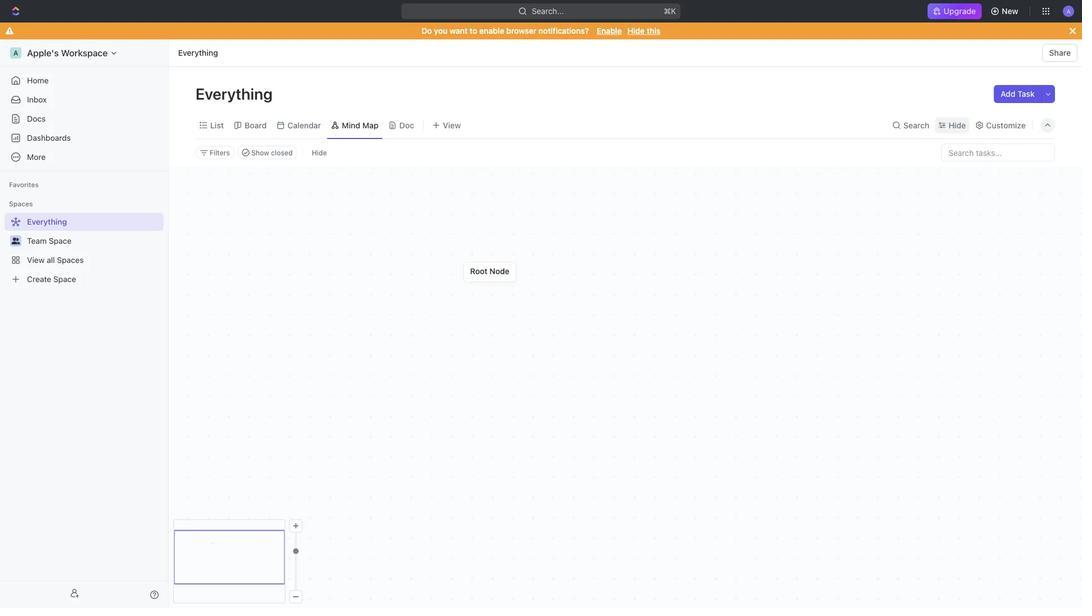 Task type: describe. For each thing, give the bounding box(es) containing it.
customize button
[[972, 118, 1029, 133]]

add task button
[[994, 85, 1042, 103]]

apple's workspace
[[27, 48, 108, 58]]

docs
[[27, 114, 46, 123]]

list
[[210, 121, 224, 130]]

space for create space
[[53, 275, 76, 284]]

a inside apple's workspace, , element
[[13, 49, 18, 57]]

you
[[434, 26, 448, 36]]

apple's workspace, , element
[[10, 47, 21, 59]]

search button
[[889, 118, 933, 133]]

home
[[27, 76, 49, 85]]

hide inside dropdown button
[[949, 121, 966, 130]]

docs link
[[5, 110, 163, 128]]

calendar link
[[285, 118, 321, 133]]

apple's
[[27, 48, 59, 58]]

upgrade link
[[928, 3, 982, 19]]

filters button
[[196, 146, 235, 160]]

show
[[251, 149, 269, 157]]

hide button
[[935, 118, 970, 133]]

a button
[[1060, 2, 1078, 20]]

dashboards
[[27, 133, 71, 143]]

enable
[[597, 26, 622, 36]]

enable
[[479, 26, 504, 36]]

doc link
[[397, 118, 414, 133]]

share button
[[1043, 44, 1078, 62]]

view button
[[428, 118, 465, 133]]

1 vertical spatial everything
[[196, 84, 276, 103]]

0 vertical spatial spaces
[[9, 200, 33, 208]]

customize
[[987, 121, 1026, 130]]

favorites
[[9, 181, 39, 189]]

inbox link
[[5, 91, 163, 109]]

space for team space
[[49, 237, 72, 246]]

a inside "a" dropdown button
[[1067, 8, 1071, 14]]

tree inside sidebar navigation
[[5, 213, 163, 289]]

create space link
[[5, 271, 161, 289]]

everything inside sidebar navigation
[[27, 217, 67, 227]]

Search tasks... text field
[[942, 144, 1055, 161]]

user group image
[[12, 238, 20, 245]]

search
[[904, 121, 930, 130]]



Task type: vqa. For each thing, say whether or not it's contained in the screenshot.
Task
yes



Task type: locate. For each thing, give the bounding box(es) containing it.
do
[[422, 26, 432, 36]]

notifications?
[[539, 26, 589, 36]]

view left all
[[27, 256, 45, 265]]

1 vertical spatial a
[[13, 49, 18, 57]]

None range field
[[289, 533, 303, 591]]

0 vertical spatial a
[[1067, 8, 1071, 14]]

hide button
[[307, 146, 331, 160]]

1 vertical spatial view
[[27, 256, 45, 265]]

add
[[1001, 89, 1016, 99]]

view right doc
[[443, 121, 461, 130]]

home link
[[5, 72, 163, 90]]

list link
[[208, 118, 224, 133]]

hide
[[628, 26, 645, 36], [949, 121, 966, 130], [312, 149, 327, 157]]

0 horizontal spatial a
[[13, 49, 18, 57]]

2 horizontal spatial hide
[[949, 121, 966, 130]]

⌘k
[[664, 6, 676, 16]]

team space
[[27, 237, 72, 246]]

0 vertical spatial view
[[443, 121, 461, 130]]

closed
[[271, 149, 293, 157]]

browser
[[506, 26, 537, 36]]

tree containing everything
[[5, 213, 163, 289]]

mind map
[[342, 121, 379, 130]]

1 horizontal spatial view
[[443, 121, 461, 130]]

view
[[443, 121, 461, 130], [27, 256, 45, 265]]

view for view all spaces
[[27, 256, 45, 265]]

doc
[[399, 121, 414, 130]]

1 vertical spatial spaces
[[57, 256, 84, 265]]

0 vertical spatial everything
[[178, 48, 218, 58]]

filters
[[210, 149, 230, 157]]

2 vertical spatial hide
[[312, 149, 327, 157]]

0 horizontal spatial hide
[[312, 149, 327, 157]]

a left apple's
[[13, 49, 18, 57]]

board link
[[242, 118, 267, 133]]

task
[[1018, 89, 1035, 99]]

to
[[470, 26, 477, 36]]

show closed
[[251, 149, 293, 157]]

view for view
[[443, 121, 461, 130]]

0 vertical spatial everything link
[[175, 46, 221, 60]]

a up share
[[1067, 8, 1071, 14]]

mind
[[342, 121, 360, 130]]

mind map link
[[340, 118, 379, 133]]

a
[[1067, 8, 1071, 14], [13, 49, 18, 57]]

1 horizontal spatial spaces
[[57, 256, 84, 265]]

upgrade
[[944, 6, 976, 16]]

view button
[[428, 112, 465, 139]]

view all spaces link
[[5, 251, 161, 269]]

2 vertical spatial everything
[[27, 217, 67, 227]]

board
[[245, 121, 267, 130]]

sidebar navigation
[[0, 39, 171, 609]]

map
[[362, 121, 379, 130]]

everything link
[[175, 46, 221, 60], [5, 213, 161, 231]]

everything
[[178, 48, 218, 58], [196, 84, 276, 103], [27, 217, 67, 227]]

spaces down favorites
[[9, 200, 33, 208]]

do you want to enable browser notifications? enable hide this
[[422, 26, 661, 36]]

want
[[450, 26, 468, 36]]

1 vertical spatial space
[[53, 275, 76, 284]]

0 vertical spatial space
[[49, 237, 72, 246]]

hide down calendar
[[312, 149, 327, 157]]

hide right search
[[949, 121, 966, 130]]

space down view all spaces
[[53, 275, 76, 284]]

space
[[49, 237, 72, 246], [53, 275, 76, 284]]

dashboards link
[[5, 129, 163, 147]]

more button
[[5, 148, 163, 166]]

spaces
[[9, 200, 33, 208], [57, 256, 84, 265]]

create
[[27, 275, 51, 284]]

workspace
[[61, 48, 108, 58]]

view inside sidebar navigation
[[27, 256, 45, 265]]

calendar
[[288, 121, 321, 130]]

new button
[[986, 2, 1026, 20]]

add task
[[1001, 89, 1035, 99]]

share
[[1050, 48, 1071, 58]]

view all spaces
[[27, 256, 84, 265]]

search...
[[532, 6, 564, 16]]

0 horizontal spatial everything link
[[5, 213, 161, 231]]

favorites button
[[5, 178, 43, 192]]

1 horizontal spatial hide
[[628, 26, 645, 36]]

0 horizontal spatial view
[[27, 256, 45, 265]]

1 vertical spatial everything link
[[5, 213, 161, 231]]

more
[[27, 153, 46, 162]]

new
[[1002, 6, 1019, 16]]

create space
[[27, 275, 76, 284]]

0 horizontal spatial spaces
[[9, 200, 33, 208]]

team space link
[[27, 232, 161, 250]]

spaces right all
[[57, 256, 84, 265]]

1 horizontal spatial everything link
[[175, 46, 221, 60]]

space up view all spaces
[[49, 237, 72, 246]]

hide inside button
[[312, 149, 327, 157]]

1 horizontal spatial a
[[1067, 8, 1071, 14]]

all
[[47, 256, 55, 265]]

inbox
[[27, 95, 47, 104]]

0 vertical spatial hide
[[628, 26, 645, 36]]

this
[[647, 26, 661, 36]]

1 vertical spatial hide
[[949, 121, 966, 130]]

team
[[27, 237, 47, 246]]

view inside button
[[443, 121, 461, 130]]

hide left this
[[628, 26, 645, 36]]

tree
[[5, 213, 163, 289]]

show closed button
[[237, 146, 298, 160]]



